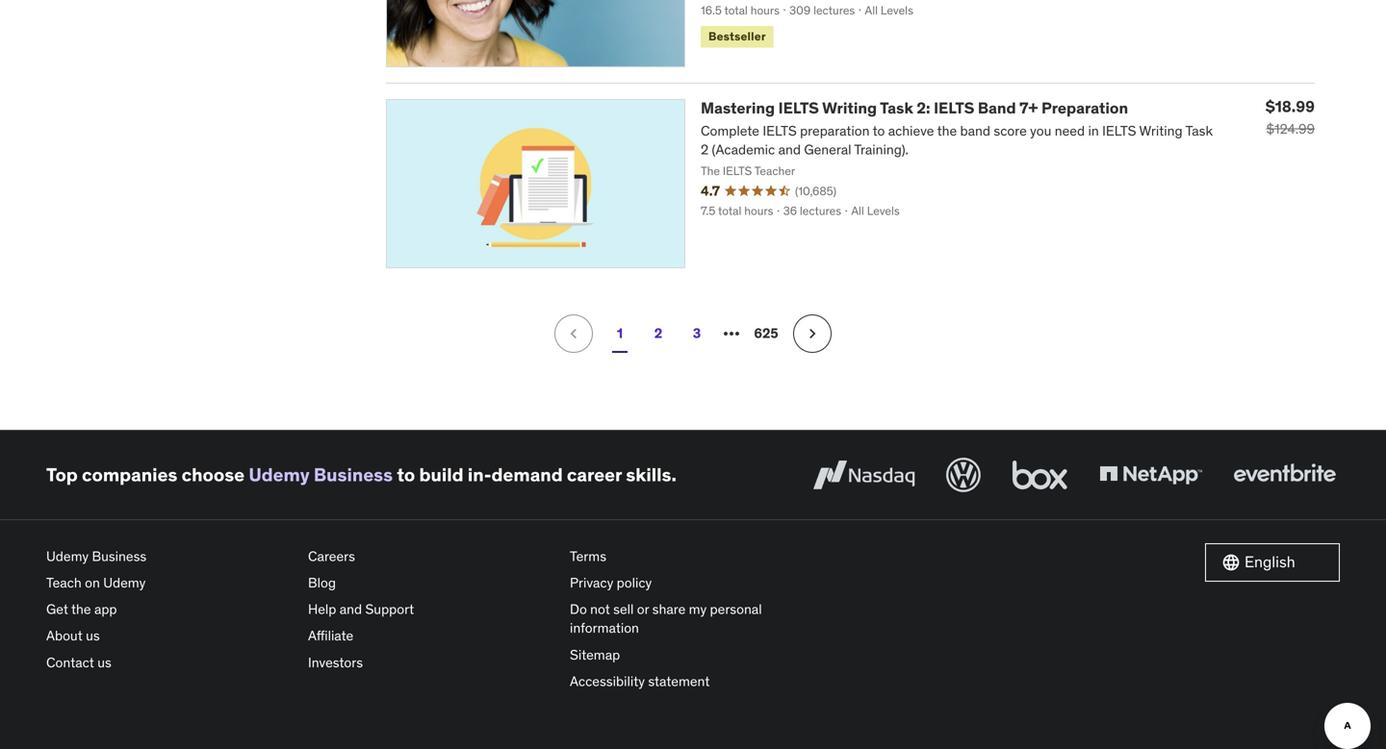 Task type: vqa. For each thing, say whether or not it's contained in the screenshot.
middle Udemy
yes



Task type: describe. For each thing, give the bounding box(es) containing it.
investors link
[[308, 650, 555, 677]]

careers link
[[308, 544, 555, 570]]

app
[[94, 601, 117, 619]]

eventbrite image
[[1229, 454, 1340, 497]]

skills.
[[626, 464, 677, 487]]

careers blog help and support affiliate investors
[[308, 548, 414, 672]]

sell
[[613, 601, 634, 619]]

accessibility
[[570, 673, 645, 691]]

privacy
[[570, 575, 614, 592]]

careers
[[308, 548, 355, 566]]

625
[[754, 325, 778, 342]]

about
[[46, 628, 83, 645]]

statement
[[648, 673, 710, 691]]

not
[[590, 601, 610, 619]]

ellipsis image
[[720, 322, 743, 346]]

1 vertical spatial udemy
[[46, 548, 89, 566]]

information
[[570, 620, 639, 638]]

accessibility statement link
[[570, 669, 816, 696]]

build
[[419, 464, 464, 487]]

mastering
[[701, 98, 775, 118]]

1 vertical spatial udemy business link
[[46, 544, 293, 570]]

next page image
[[803, 324, 822, 344]]

on
[[85, 575, 100, 592]]

box image
[[1008, 454, 1072, 497]]

affiliate link
[[308, 624, 555, 650]]

task
[[880, 98, 913, 118]]

$18.99 $124.99
[[1266, 97, 1315, 138]]

mastering ielts writing task 2: ielts band 7+ preparation
[[701, 98, 1128, 118]]

blog link
[[308, 570, 555, 597]]

contact
[[46, 654, 94, 672]]

do
[[570, 601, 587, 619]]

1
[[617, 325, 623, 342]]

2 link
[[639, 315, 678, 353]]

english button
[[1205, 544, 1340, 582]]

in-
[[468, 464, 492, 487]]

support
[[365, 601, 414, 619]]

teach on udemy link
[[46, 570, 293, 597]]

1 ielts from the left
[[779, 98, 819, 118]]

business inside udemy business teach on udemy get the app about us contact us
[[92, 548, 147, 566]]

0 vertical spatial udemy
[[249, 464, 310, 487]]

career
[[567, 464, 622, 487]]

top companies choose udemy business to build in-demand career skills.
[[46, 464, 677, 487]]

7+
[[1020, 98, 1038, 118]]

personal
[[710, 601, 762, 619]]



Task type: locate. For each thing, give the bounding box(es) containing it.
us right contact
[[97, 654, 111, 672]]

do not sell or share my personal information button
[[570, 597, 816, 642]]

0 vertical spatial business
[[314, 464, 393, 487]]

0 horizontal spatial ielts
[[779, 98, 819, 118]]

small image
[[1222, 554, 1241, 573]]

business up on at the left
[[92, 548, 147, 566]]

investors
[[308, 654, 363, 672]]

3
[[693, 325, 701, 342]]

privacy policy link
[[570, 570, 816, 597]]

share
[[652, 601, 686, 619]]

1 horizontal spatial business
[[314, 464, 393, 487]]

2 vertical spatial udemy
[[103, 575, 146, 592]]

us right the about
[[86, 628, 100, 645]]

$124.99
[[1266, 120, 1315, 138]]

terms privacy policy do not sell or share my personal information sitemap accessibility statement
[[570, 548, 762, 691]]

and
[[340, 601, 362, 619]]

demand
[[492, 464, 563, 487]]

udemy business link up get the app 'link'
[[46, 544, 293, 570]]

about us link
[[46, 624, 293, 650]]

teach
[[46, 575, 82, 592]]

top
[[46, 464, 78, 487]]

0 horizontal spatial udemy
[[46, 548, 89, 566]]

0 vertical spatial udemy business link
[[249, 464, 393, 487]]

sitemap link
[[570, 642, 816, 669]]

get the app link
[[46, 597, 293, 624]]

udemy right on at the left
[[103, 575, 146, 592]]

contact us link
[[46, 650, 293, 677]]

0 horizontal spatial business
[[92, 548, 147, 566]]

band
[[978, 98, 1016, 118]]

2 horizontal spatial udemy
[[249, 464, 310, 487]]

business
[[314, 464, 393, 487], [92, 548, 147, 566]]

english
[[1245, 553, 1296, 573]]

blog
[[308, 575, 336, 592]]

1 vertical spatial us
[[97, 654, 111, 672]]

netapp image
[[1096, 454, 1206, 497]]

3 link
[[678, 315, 716, 353]]

policy
[[617, 575, 652, 592]]

writing
[[822, 98, 877, 118]]

business left "to"
[[314, 464, 393, 487]]

1 horizontal spatial ielts
[[934, 98, 975, 118]]

or
[[637, 601, 649, 619]]

2 ielts from the left
[[934, 98, 975, 118]]

ielts right 2:
[[934, 98, 975, 118]]

ielts
[[779, 98, 819, 118], [934, 98, 975, 118]]

udemy up teach
[[46, 548, 89, 566]]

2
[[654, 325, 663, 342]]

sitemap
[[570, 647, 620, 664]]

ielts left "writing"
[[779, 98, 819, 118]]

nasdaq image
[[809, 454, 919, 497]]

mastering ielts writing task 2: ielts band 7+ preparation link
[[701, 98, 1128, 118]]

choose
[[182, 464, 245, 487]]

udemy business teach on udemy get the app about us contact us
[[46, 548, 147, 672]]

help
[[308, 601, 336, 619]]

udemy right the choose
[[249, 464, 310, 487]]

help and support link
[[308, 597, 555, 624]]

terms
[[570, 548, 607, 566]]

to
[[397, 464, 415, 487]]

1 horizontal spatial udemy
[[103, 575, 146, 592]]

$18.99
[[1266, 97, 1315, 117]]

terms link
[[570, 544, 816, 570]]

1 link
[[601, 315, 639, 353]]

2:
[[917, 98, 930, 118]]

udemy
[[249, 464, 310, 487], [46, 548, 89, 566], [103, 575, 146, 592]]

udemy business link up careers
[[249, 464, 393, 487]]

get
[[46, 601, 68, 619]]

us
[[86, 628, 100, 645], [97, 654, 111, 672]]

udemy business link
[[249, 464, 393, 487], [46, 544, 293, 570]]

affiliate
[[308, 628, 354, 645]]

volkswagen image
[[943, 454, 985, 497]]

preparation
[[1042, 98, 1128, 118]]

my
[[689, 601, 707, 619]]

1 vertical spatial business
[[92, 548, 147, 566]]

the
[[71, 601, 91, 619]]

previous page image
[[564, 324, 583, 344]]

companies
[[82, 464, 178, 487]]

0 vertical spatial us
[[86, 628, 100, 645]]



